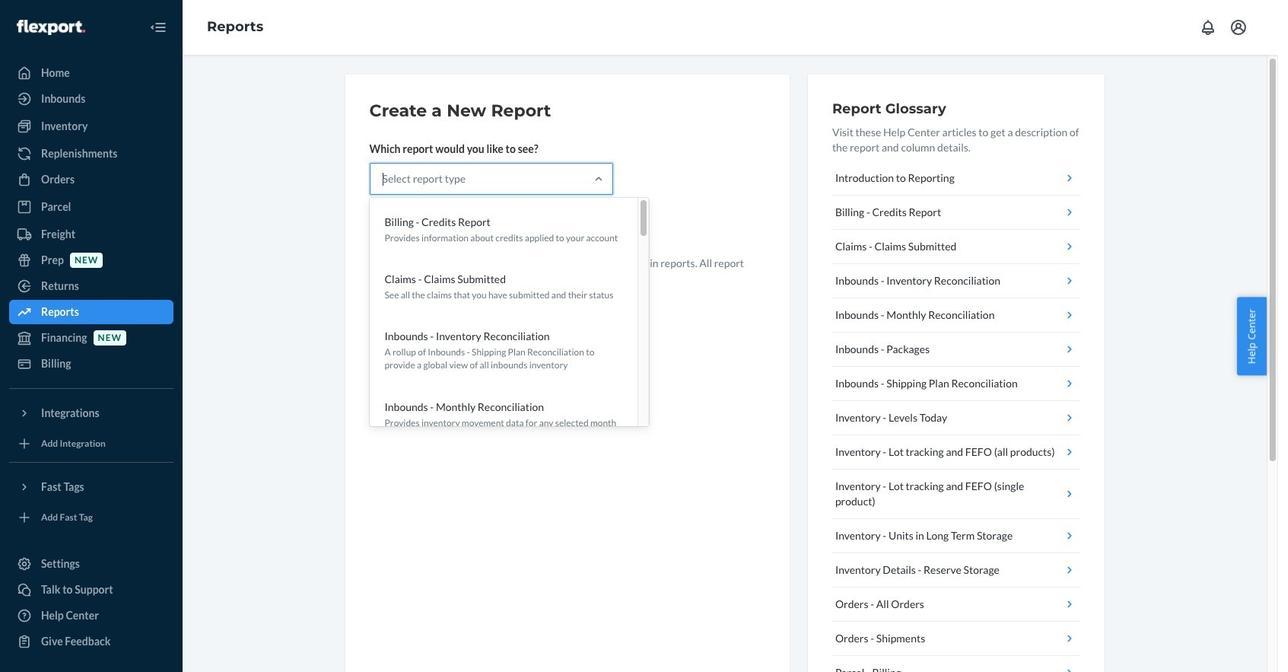 Task type: locate. For each thing, give the bounding box(es) containing it.
open account menu image
[[1230, 18, 1248, 37]]



Task type: vqa. For each thing, say whether or not it's contained in the screenshot.
Inventory
no



Task type: describe. For each thing, give the bounding box(es) containing it.
open notifications image
[[1199, 18, 1218, 37]]

flexport logo image
[[17, 20, 85, 35]]

close navigation image
[[149, 18, 167, 37]]



